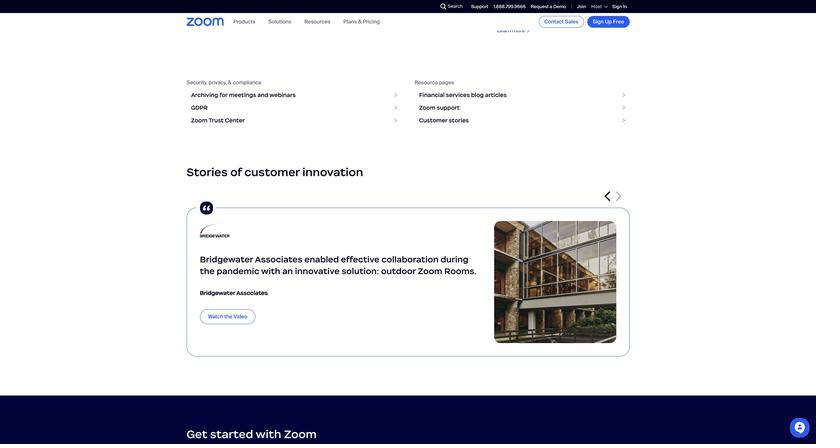 Task type: describe. For each thing, give the bounding box(es) containing it.
sales
[[566, 18, 579, 25]]

the inside bridgewater associates enabled effective collaboration during the pandemic with an innovative solution: outdoor zoom rooms.
[[200, 266, 215, 277]]

security, privacy, & compliance
[[187, 79, 262, 86]]

zoom trust center link
[[187, 114, 402, 127]]

pandemic
[[217, 266, 260, 277]]

started
[[210, 428, 253, 442]]

pricing
[[363, 18, 380, 25]]

products
[[234, 18, 256, 25]]

associates for bridgewater associates
[[237, 290, 268, 297]]

zoom support
[[420, 104, 460, 111]]

support link
[[472, 4, 489, 9]]

solutions button
[[269, 18, 292, 25]]

zoom trust center
[[191, 117, 245, 124]]

join link
[[578, 4, 587, 9]]

to
[[587, 5, 592, 12]]

free
[[614, 18, 625, 25]]

webinars
[[270, 92, 296, 99]]

2 vertical spatial with
[[256, 428, 282, 442]]

zoom's
[[498, 0, 515, 6]]

1 horizontal spatial financial
[[599, 12, 619, 18]]

customer stories
[[420, 117, 469, 124]]

sign in
[[613, 4, 628, 9]]

plans & pricing link
[[344, 18, 380, 25]]

connect
[[593, 5, 613, 12]]

join
[[578, 4, 587, 9]]

up
[[606, 18, 612, 25]]

bridge water logo image
[[200, 221, 229, 241]]

testimonialcarouselitemblockproxy-4 element
[[187, 199, 630, 357]]

zoom inside bridgewater associates enabled effective collaboration during the pandemic with an innovative solution: outdoor zoom rooms.
[[418, 266, 443, 277]]

blog
[[472, 92, 484, 99]]

get started with zoom
[[187, 428, 317, 442]]

zoom's comprehensive platform meets the dynamic needs of financial institutions looking to connect with customers and provide more unifying financial experiences. learn more
[[498, 0, 622, 34]]

customer stories link
[[415, 114, 630, 127]]

privacy,
[[209, 79, 227, 86]]

watch
[[208, 314, 223, 321]]

bridgewater for bridgewater associates enabled effective collaboration during the pandemic with an innovative solution: outdoor zoom rooms.
[[200, 255, 253, 265]]

bridgewater associates enabled effective collaboration during the pandemic with an innovative solution: outdoor zoom rooms.
[[200, 255, 477, 277]]

sign up free link
[[588, 16, 630, 28]]

1 horizontal spatial learn
[[345, 13, 359, 20]]

services
[[446, 92, 470, 99]]

gdpr link
[[187, 102, 402, 114]]

a
[[550, 4, 553, 9]]

financial services blog articles
[[420, 92, 507, 99]]

in
[[624, 4, 628, 9]]

watch the video
[[208, 314, 248, 321]]

1 vertical spatial of
[[231, 165, 242, 180]]

with inside bridgewater associates enabled effective collaboration during the pandemic with an innovative solution: outdoor zoom rooms.
[[261, 266, 281, 277]]

compliance
[[233, 79, 262, 86]]

platform
[[555, 0, 575, 6]]

bridgewater associates
[[200, 290, 268, 297]]

sign in link
[[613, 4, 628, 9]]

experiences.
[[498, 18, 529, 25]]

resource pages
[[415, 79, 455, 86]]

an
[[283, 266, 293, 277]]

financial services blog articles link
[[415, 89, 630, 102]]

resource
[[415, 79, 438, 86]]

during
[[441, 255, 469, 265]]

solutions
[[269, 18, 292, 25]]

solution:
[[342, 266, 379, 277]]

effective
[[341, 255, 380, 265]]

meets
[[576, 0, 592, 6]]

collaboration
[[382, 255, 439, 265]]

1 vertical spatial &
[[228, 79, 232, 86]]

archiving for meetings and webinars
[[191, 92, 296, 99]]

articles
[[486, 92, 507, 99]]

contact
[[545, 18, 564, 25]]

resources
[[305, 18, 331, 25]]

2 learn more from the left
[[345, 13, 373, 20]]

comprehensive
[[517, 0, 554, 6]]

dynamic
[[602, 0, 622, 6]]

0 horizontal spatial learn
[[193, 13, 207, 20]]

customer
[[245, 165, 300, 180]]

pages
[[439, 79, 455, 86]]

meetings
[[229, 92, 256, 99]]

of inside zoom's comprehensive platform meets the dynamic needs of financial institutions looking to connect with customers and provide more unifying financial experiences. learn more
[[514, 5, 519, 12]]



Task type: vqa. For each thing, say whether or not it's contained in the screenshot.
the leftmost 5 Min Read
no



Task type: locate. For each thing, give the bounding box(es) containing it.
get
[[187, 428, 208, 442]]

1 horizontal spatial the
[[225, 314, 233, 321]]

rooms.
[[445, 266, 477, 277]]

learn
[[193, 13, 207, 20], [345, 13, 359, 20], [498, 27, 512, 34]]

looking
[[569, 5, 586, 12]]

bridgewater
[[200, 255, 253, 265], [200, 290, 235, 297]]

1 horizontal spatial learn more
[[345, 13, 373, 20]]

outdoor
[[381, 266, 416, 277]]

search image
[[441, 4, 447, 9], [441, 4, 447, 9]]

zoom support link
[[415, 102, 630, 114]]

0 vertical spatial and
[[535, 12, 545, 18]]

1 vertical spatial the
[[200, 266, 215, 277]]

0 horizontal spatial and
[[258, 92, 269, 99]]

1 vertical spatial associates
[[237, 290, 268, 297]]

associates up "an"
[[255, 255, 303, 265]]

and
[[535, 12, 545, 18], [258, 92, 269, 99]]

1.888.799.9666
[[494, 4, 526, 9]]

associates inside bridgewater associates enabled effective collaboration during the pandemic with an innovative solution: outdoor zoom rooms.
[[255, 255, 303, 265]]

request a demo
[[531, 4, 567, 9]]

1.888.799.9666 link
[[494, 4, 526, 9]]

request
[[531, 4, 549, 9]]

the
[[593, 0, 601, 6], [200, 266, 215, 277], [225, 314, 233, 321]]

the inside watch the video link
[[225, 314, 233, 321]]

plans & pricing
[[344, 18, 380, 25]]

trust
[[209, 117, 224, 124]]

plans
[[344, 18, 357, 25]]

0 horizontal spatial learn more
[[193, 13, 221, 20]]

financial
[[420, 92, 445, 99]]

unifying
[[579, 12, 597, 18]]

1 learn more from the left
[[193, 13, 221, 20]]

the left pandemic
[[200, 266, 215, 277]]

contact sales link
[[539, 16, 585, 28]]

stories
[[449, 117, 469, 124]]

& right privacy,
[[228, 79, 232, 86]]

bridgewater up pandemic
[[200, 255, 253, 265]]

1 horizontal spatial of
[[514, 5, 519, 12]]

and inside zoom's comprehensive platform meets the dynamic needs of financial institutions looking to connect with customers and provide more unifying financial experiences. learn more
[[535, 12, 545, 18]]

sign up free
[[593, 18, 625, 25]]

security,
[[187, 79, 208, 86]]

with inside zoom's comprehensive platform meets the dynamic needs of financial institutions looking to connect with customers and provide more unifying financial experiences. learn more
[[498, 12, 507, 18]]

0 horizontal spatial sign
[[593, 18, 604, 25]]

None search field
[[417, 1, 442, 12]]

sign left in
[[613, 4, 623, 9]]

of right needs
[[514, 5, 519, 12]]

0 horizontal spatial financial
[[520, 5, 540, 12]]

sign for sign up free
[[593, 18, 604, 25]]

0 vertical spatial &
[[358, 18, 362, 25]]

the inside zoom's comprehensive platform meets the dynamic needs of financial institutions looking to connect with customers and provide more unifying financial experiences. learn more
[[593, 0, 601, 6]]

0 vertical spatial associates
[[255, 255, 303, 265]]

sign inside sign up free link
[[593, 18, 604, 25]]

bridgewater inside bridgewater associates enabled effective collaboration during the pandemic with an innovative solution: outdoor zoom rooms.
[[200, 255, 253, 265]]

2 horizontal spatial the
[[593, 0, 601, 6]]

archiving for meetings and webinars link
[[187, 89, 402, 102]]

0 horizontal spatial &
[[228, 79, 232, 86]]

previous slide image
[[605, 192, 611, 202]]

outside of glass building image
[[495, 221, 617, 344]]

innovation
[[303, 165, 364, 180]]

video
[[234, 314, 248, 321]]

0 horizontal spatial learn more link
[[187, 0, 326, 40]]

0 vertical spatial the
[[593, 0, 601, 6]]

bridgewater for bridgewater associates
[[200, 290, 235, 297]]

sign left up
[[593, 18, 604, 25]]

watch the video link
[[200, 310, 256, 325]]

0 vertical spatial bridgewater
[[200, 255, 253, 265]]

archiving
[[191, 92, 218, 99]]

1 horizontal spatial sign
[[613, 4, 623, 9]]

1 horizontal spatial &
[[358, 18, 362, 25]]

and down request
[[535, 12, 545, 18]]

of
[[514, 5, 519, 12], [231, 165, 242, 180]]

1 vertical spatial bridgewater
[[200, 290, 235, 297]]

2 learn more link from the left
[[339, 0, 478, 40]]

for
[[220, 92, 228, 99]]

bridgewater up watch on the bottom of the page
[[200, 290, 235, 297]]

customer
[[420, 117, 448, 124]]

1 bridgewater from the top
[[200, 255, 253, 265]]

1 vertical spatial with
[[261, 266, 281, 277]]

of right stories
[[231, 165, 242, 180]]

learn more link
[[187, 0, 326, 40], [339, 0, 478, 40]]

the right the to at top
[[593, 0, 601, 6]]

contact sales
[[545, 18, 579, 25]]

0 vertical spatial sign
[[613, 4, 623, 9]]

search
[[448, 3, 463, 9]]

learn inside zoom's comprehensive platform meets the dynamic needs of financial institutions looking to connect with customers and provide more unifying financial experiences. learn more
[[498, 27, 512, 34]]

sign for sign in
[[613, 4, 623, 9]]

resources button
[[305, 18, 331, 25]]

stories of customer innovation
[[187, 165, 364, 180]]

products button
[[234, 18, 256, 25]]

customers
[[509, 12, 534, 18]]

innovative
[[295, 266, 340, 277]]

zoom logo image
[[187, 18, 224, 26]]

zoom
[[420, 104, 436, 111], [191, 117, 208, 124], [418, 266, 443, 277], [284, 428, 317, 442]]

sign
[[613, 4, 623, 9], [593, 18, 604, 25]]

provide
[[546, 12, 564, 18]]

institutions
[[541, 5, 568, 12]]

demo
[[554, 4, 567, 9]]

2 vertical spatial the
[[225, 314, 233, 321]]

support
[[437, 104, 460, 111]]

host button
[[592, 4, 608, 9]]

request a demo link
[[531, 4, 567, 9]]

stories
[[187, 165, 228, 180]]

1 vertical spatial sign
[[593, 18, 604, 25]]

financial
[[520, 5, 540, 12], [599, 12, 619, 18]]

associates
[[255, 255, 303, 265], [237, 290, 268, 297]]

with
[[498, 12, 507, 18], [261, 266, 281, 277], [256, 428, 282, 442]]

associates for bridgewater associates enabled effective collaboration during the pandemic with an innovative solution: outdoor zoom rooms.
[[255, 255, 303, 265]]

1 horizontal spatial learn more link
[[339, 0, 478, 40]]

1 vertical spatial and
[[258, 92, 269, 99]]

0 vertical spatial with
[[498, 12, 507, 18]]

1 learn more link from the left
[[187, 0, 326, 40]]

0 vertical spatial of
[[514, 5, 519, 12]]

needs
[[498, 5, 513, 12]]

2 bridgewater from the top
[[200, 290, 235, 297]]

associates down pandemic
[[237, 290, 268, 297]]

learn more
[[193, 13, 221, 20], [345, 13, 373, 20]]

more
[[565, 12, 578, 18], [208, 13, 221, 20], [361, 13, 373, 20], [513, 27, 525, 34]]

0 horizontal spatial the
[[200, 266, 215, 277]]

0 horizontal spatial of
[[231, 165, 242, 180]]

and left webinars
[[258, 92, 269, 99]]

& right plans
[[358, 18, 362, 25]]

testimonial icon image
[[197, 199, 216, 218]]

gdpr
[[191, 104, 208, 111]]

center
[[225, 117, 245, 124]]

enabled
[[305, 255, 339, 265]]

1 horizontal spatial and
[[535, 12, 545, 18]]

the left video
[[225, 314, 233, 321]]

2 horizontal spatial learn
[[498, 27, 512, 34]]

host
[[592, 4, 603, 9]]



